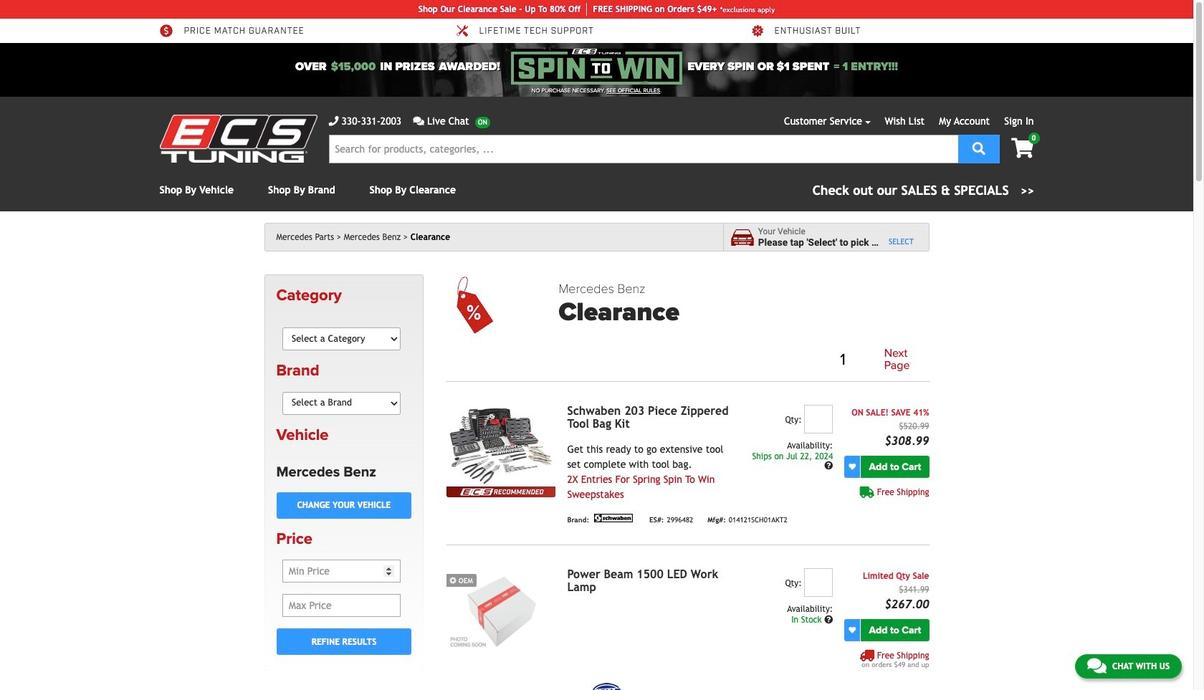 Task type: describe. For each thing, give the bounding box(es) containing it.
Min Price number field
[[282, 560, 401, 583]]

phone image
[[329, 116, 339, 126]]

search image
[[973, 142, 986, 154]]

paginated product list navigation navigation
[[559, 345, 929, 376]]

ecs tuning image
[[159, 115, 317, 163]]

Max Price number field
[[282, 594, 401, 617]]

add to wish list image
[[849, 627, 856, 634]]

hella - corporate logo image
[[592, 683, 622, 690]]

add to wish list image
[[849, 463, 856, 471]]

1 horizontal spatial comments image
[[1087, 657, 1107, 675]]



Task type: locate. For each thing, give the bounding box(es) containing it.
schwaben - corporate logo image
[[592, 514, 635, 522]]

None number field
[[804, 405, 833, 434], [804, 568, 833, 597], [804, 405, 833, 434], [804, 568, 833, 597]]

shopping cart image
[[1011, 138, 1034, 158]]

Search text field
[[329, 135, 958, 163]]

0 horizontal spatial comments image
[[413, 116, 424, 126]]

es#2996482 - 014121sch01akt2 - schwaben 203 piece zippered tool bag kit  - get this ready to go extensive tool set complete with tool bag. - schwaben - audi bmw volkswagen mercedes benz mini porsche image
[[447, 405, 556, 487]]

thumbnail image image
[[447, 568, 556, 650]]

ecs tuning 'spin to win' contest logo image
[[511, 49, 682, 85]]

comments image
[[413, 116, 424, 126], [1087, 657, 1107, 675]]

1 vertical spatial comments image
[[1087, 657, 1107, 675]]

question circle image
[[825, 616, 833, 624]]

0 vertical spatial comments image
[[413, 116, 424, 126]]

ecs tuning recommends this product. image
[[447, 487, 556, 497]]

question circle image
[[825, 462, 833, 471]]



Task type: vqa. For each thing, say whether or not it's contained in the screenshot.
$25.00's "TO"
no



